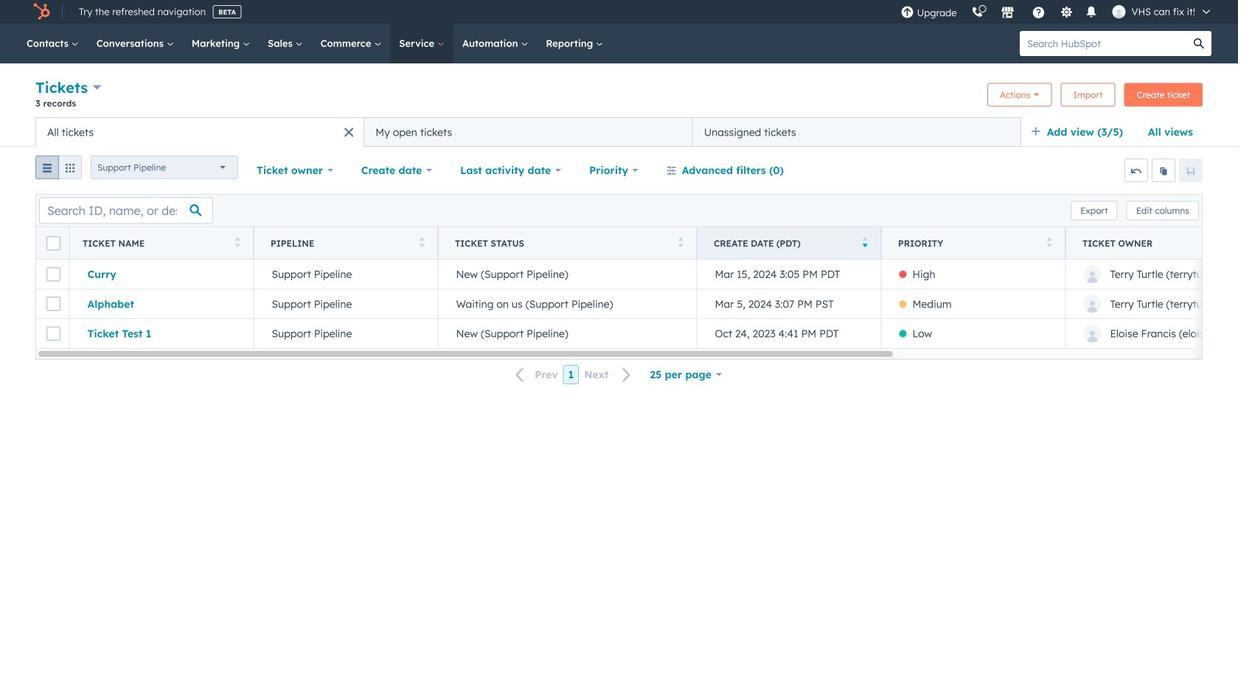 Task type: locate. For each thing, give the bounding box(es) containing it.
2 horizontal spatial press to sort. image
[[1047, 237, 1052, 247]]

0 horizontal spatial press to sort. image
[[235, 237, 240, 247]]

press to sort. image
[[678, 237, 684, 247]]

menu
[[893, 0, 1220, 24]]

3 press to sort. element from the left
[[678, 237, 684, 250]]

press to sort. image
[[235, 237, 240, 247], [419, 237, 425, 247], [1047, 237, 1052, 247]]

1 press to sort. element from the left
[[235, 237, 240, 250]]

group
[[35, 156, 82, 185]]

press to sort. element
[[235, 237, 240, 250], [419, 237, 425, 250], [678, 237, 684, 250], [1047, 237, 1052, 250]]

2 press to sort. image from the left
[[419, 237, 425, 247]]

1 horizontal spatial press to sort. image
[[419, 237, 425, 247]]

Search ID, name, or description search field
[[39, 197, 213, 224]]

terry turtle image
[[1112, 5, 1126, 18]]

banner
[[35, 77, 1203, 117]]



Task type: describe. For each thing, give the bounding box(es) containing it.
descending sort. press to sort ascending. element
[[862, 237, 868, 250]]

descending sort. press to sort ascending. image
[[862, 237, 868, 247]]

1 press to sort. image from the left
[[235, 237, 240, 247]]

marketplaces image
[[1001, 7, 1014, 20]]

3 press to sort. image from the left
[[1047, 237, 1052, 247]]

pagination navigation
[[507, 365, 640, 385]]

4 press to sort. element from the left
[[1047, 237, 1052, 250]]

2 press to sort. element from the left
[[419, 237, 425, 250]]

Search HubSpot search field
[[1020, 31, 1187, 56]]



Task type: vqa. For each thing, say whether or not it's contained in the screenshot.
BANNER
yes



